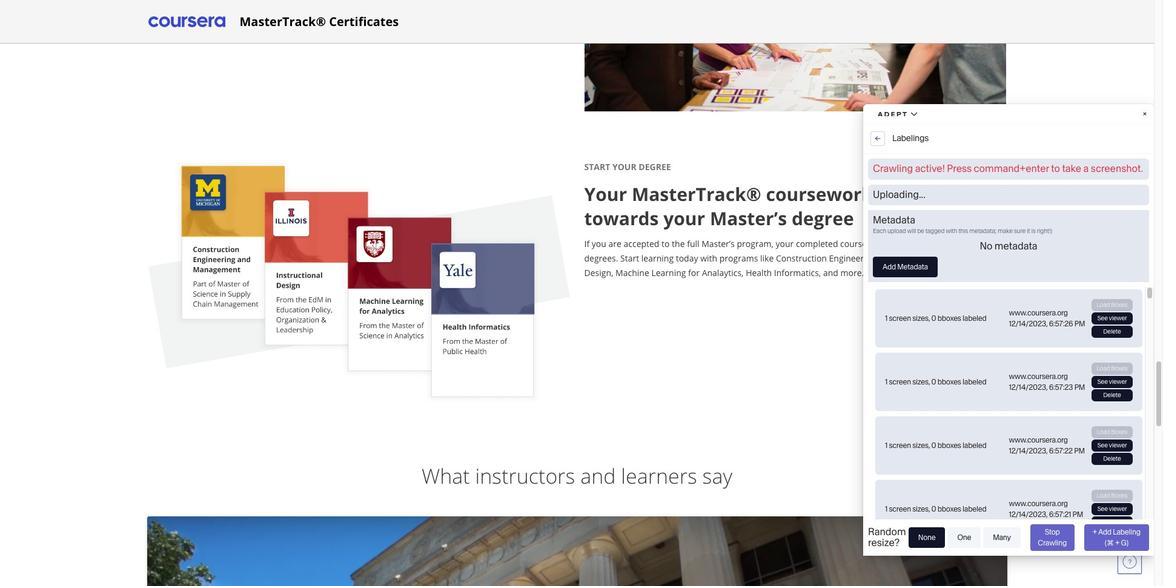 Task type: locate. For each thing, give the bounding box(es) containing it.
master's inside if you are accepted to the full master's program, your completed coursework counts towards your degrees. start learning today with programs like construction engineering and management, instructional design, machine learning for analaytics, health informatics, and more.
[[702, 238, 735, 250]]

2 horizontal spatial and
[[879, 253, 894, 264]]

2 vertical spatial and
[[581, 463, 616, 490]]

your
[[613, 161, 637, 173], [585, 182, 628, 207]]

towards up 'are'
[[585, 206, 659, 231]]

0 vertical spatial master's
[[710, 206, 788, 231]]

1 vertical spatial coursework
[[841, 238, 887, 250]]

instructional
[[953, 253, 1003, 264]]

1 horizontal spatial mastertrack®
[[632, 182, 762, 207]]

learners
[[622, 463, 698, 490]]

coursework inside your mastertrack® coursework can count towards your master's degree
[[767, 182, 874, 207]]

master's inside your mastertrack® coursework can count towards your master's degree
[[710, 206, 788, 231]]

with
[[701, 253, 718, 264]]

start your degree
[[585, 161, 671, 173]]

towards
[[585, 206, 659, 231], [918, 238, 950, 250]]

the
[[672, 238, 685, 250]]

1 vertical spatial your
[[585, 182, 628, 207]]

start
[[585, 161, 611, 173], [621, 253, 640, 264]]

mastertrack® certificates
[[240, 13, 399, 29]]

towards inside your mastertrack® coursework can count towards your master's degree
[[585, 206, 659, 231]]

0 vertical spatial mastertrack®
[[240, 13, 326, 29]]

coursework inside if you are accepted to the full master's program, your completed coursework counts towards your degrees. start learning today with programs like construction engineering and management, instructional design, machine learning for analaytics, health informatics, and more.
[[841, 238, 887, 250]]

0 vertical spatial towards
[[585, 206, 659, 231]]

if you are accepted to the full master's program, your completed coursework counts towards your degrees. start learning today with programs like construction engineering and management, instructional design, machine learning for analaytics, health informatics, and more.
[[585, 238, 1003, 279]]

your up instructional
[[953, 238, 971, 250]]

1 horizontal spatial start
[[621, 253, 640, 264]]

your up the
[[664, 206, 706, 231]]

0 horizontal spatial your
[[664, 206, 706, 231]]

informatics,
[[775, 267, 822, 279]]

1 horizontal spatial your
[[776, 238, 794, 250]]

start up machine at the top right of the page
[[621, 253, 640, 264]]

1 vertical spatial mastertrack®
[[632, 182, 762, 207]]

your
[[664, 206, 706, 231], [776, 238, 794, 250], [953, 238, 971, 250]]

master's up with at the top of the page
[[702, 238, 735, 250]]

your mastertrack® coursework can count towards your master's degree
[[585, 182, 968, 231]]

your up construction
[[776, 238, 794, 250]]

1 vertical spatial and
[[824, 267, 839, 279]]

coursework up engineering
[[841, 238, 887, 250]]

your left degree
[[613, 161, 637, 173]]

and
[[879, 253, 894, 264], [824, 267, 839, 279], [581, 463, 616, 490]]

master's up program,
[[710, 206, 788, 231]]

start left degree
[[585, 161, 611, 173]]

coursework
[[767, 182, 874, 207], [841, 238, 887, 250]]

0 horizontal spatial towards
[[585, 206, 659, 231]]

1 vertical spatial start
[[621, 253, 640, 264]]

your down start your degree
[[585, 182, 628, 207]]

1 vertical spatial towards
[[918, 238, 950, 250]]

0 vertical spatial coursework
[[767, 182, 874, 207]]

1 vertical spatial master's
[[702, 238, 735, 250]]

degrees.
[[585, 253, 619, 264]]

instructors
[[476, 463, 576, 490]]

if
[[585, 238, 590, 250]]

mastertrack®
[[240, 13, 326, 29], [632, 182, 762, 207]]

degree
[[639, 161, 671, 173]]

1 horizontal spatial towards
[[918, 238, 950, 250]]

0 horizontal spatial mastertrack®
[[240, 13, 326, 29]]

design,
[[585, 267, 614, 279]]

learning
[[652, 267, 686, 279]]

0 vertical spatial start
[[585, 161, 611, 173]]

master's for degree
[[710, 206, 788, 231]]

master's
[[710, 206, 788, 231], [702, 238, 735, 250]]

are
[[609, 238, 622, 250]]

for
[[689, 267, 700, 279]]

today
[[676, 253, 699, 264]]

can
[[878, 182, 911, 207]]

0 vertical spatial and
[[879, 253, 894, 264]]

coursework up completed
[[767, 182, 874, 207]]

degree
[[792, 206, 855, 231]]

learning
[[642, 253, 674, 264]]

what
[[422, 463, 470, 490]]

towards up management,
[[918, 238, 950, 250]]



Task type: vqa. For each thing, say whether or not it's contained in the screenshot.
leftmost decks
no



Task type: describe. For each thing, give the bounding box(es) containing it.
2 horizontal spatial your
[[953, 238, 971, 250]]

programs
[[720, 253, 759, 264]]

0 horizontal spatial start
[[585, 161, 611, 173]]

management,
[[896, 253, 951, 264]]

to
[[662, 238, 670, 250]]

engineering
[[830, 253, 877, 264]]

counts
[[889, 238, 916, 250]]

analaytics,
[[702, 267, 744, 279]]

machine
[[616, 267, 650, 279]]

your inside your mastertrack® coursework can count towards your master's degree
[[664, 206, 706, 231]]

certificates
[[329, 13, 399, 29]]

construction
[[777, 253, 827, 264]]

master's for program,
[[702, 238, 735, 250]]

1 horizontal spatial and
[[824, 267, 839, 279]]

completed
[[797, 238, 839, 250]]

count
[[915, 182, 968, 207]]

say
[[703, 463, 733, 490]]

help center image
[[1123, 555, 1138, 570]]

like
[[761, 253, 774, 264]]

coursera image
[[148, 12, 225, 31]]

more.
[[841, 267, 865, 279]]

towards inside if you are accepted to the full master's program, your completed coursework counts towards your degrees. start learning today with programs like construction engineering and management, instructional design, machine learning for analaytics, health informatics, and more.
[[918, 238, 950, 250]]

start inside if you are accepted to the full master's program, your completed coursework counts towards your degrees. start learning today with programs like construction engineering and management, instructional design, machine learning for analaytics, health informatics, and more.
[[621, 253, 640, 264]]

your inside your mastertrack® coursework can count towards your master's degree
[[585, 182, 628, 207]]

accepted
[[624, 238, 660, 250]]

full
[[688, 238, 700, 250]]

mastertrack® inside your mastertrack® coursework can count towards your master's degree
[[632, 182, 762, 207]]

0 horizontal spatial and
[[581, 463, 616, 490]]

0 vertical spatial your
[[613, 161, 637, 173]]

you
[[592, 238, 607, 250]]

health
[[746, 267, 772, 279]]

what instructors and learners say
[[422, 463, 733, 490]]

program,
[[737, 238, 774, 250]]



